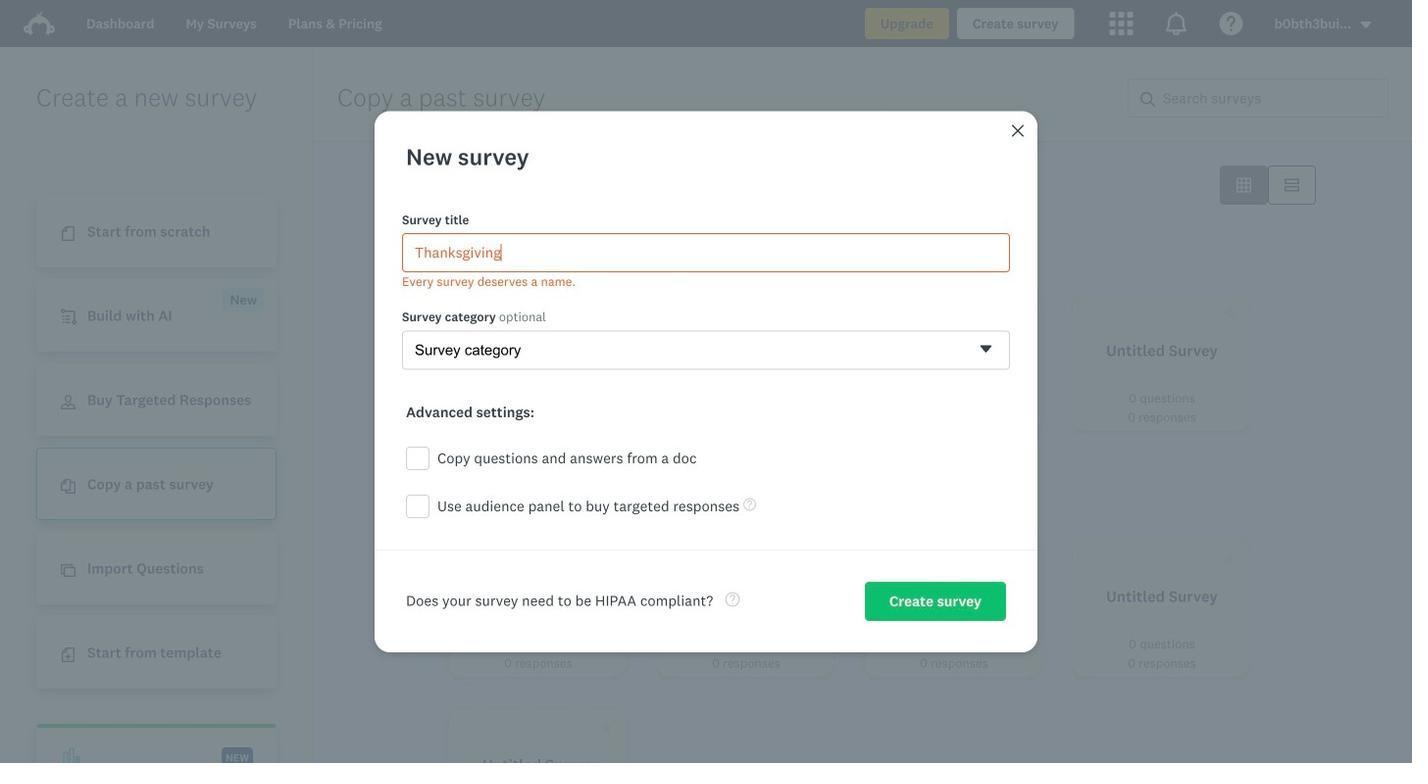 Task type: locate. For each thing, give the bounding box(es) containing it.
document image
[[61, 227, 76, 241]]

0 horizontal spatial starfilled image
[[807, 552, 822, 567]]

documentplus image
[[61, 648, 76, 663]]

1 horizontal spatial help image
[[743, 499, 756, 511]]

1 vertical spatial help image
[[725, 593, 740, 607]]

brand logo image
[[24, 8, 55, 39], [24, 12, 55, 35]]

0 vertical spatial help image
[[743, 499, 756, 511]]

starfilled image
[[599, 552, 614, 567], [1015, 552, 1030, 567], [1223, 552, 1238, 567], [599, 721, 614, 735]]

starfilled image
[[1223, 306, 1238, 321], [807, 552, 822, 567]]

grid image
[[1237, 178, 1251, 193]]

dropdown arrow icon image
[[1359, 18, 1373, 32], [1361, 22, 1371, 28]]

dialog
[[375, 111, 1037, 653]]

0 horizontal spatial help image
[[725, 593, 740, 607]]

close image
[[1010, 123, 1026, 139], [1012, 125, 1024, 137]]

products icon image
[[1110, 12, 1133, 35], [1110, 12, 1133, 35]]

0 vertical spatial starfilled image
[[1223, 306, 1238, 321]]

1 vertical spatial starfilled image
[[807, 552, 822, 567]]

help icon image
[[1219, 12, 1243, 35]]

help image
[[743, 499, 756, 511], [725, 593, 740, 607]]



Task type: describe. For each thing, give the bounding box(es) containing it.
2 brand logo image from the top
[[24, 12, 55, 35]]

notification center icon image
[[1165, 12, 1188, 35]]

documentclone image
[[61, 480, 76, 494]]

1 brand logo image from the top
[[24, 8, 55, 39]]

user image
[[61, 395, 76, 410]]

1 horizontal spatial starfilled image
[[1223, 306, 1238, 321]]

search image
[[1140, 92, 1155, 107]]

Survey name field
[[402, 233, 1010, 272]]

Search surveys field
[[1155, 79, 1388, 117]]

textboxmultiple image
[[1285, 178, 1299, 193]]

clone image
[[61, 564, 76, 579]]



Task type: vqa. For each thing, say whether or not it's contained in the screenshot.
close image
yes



